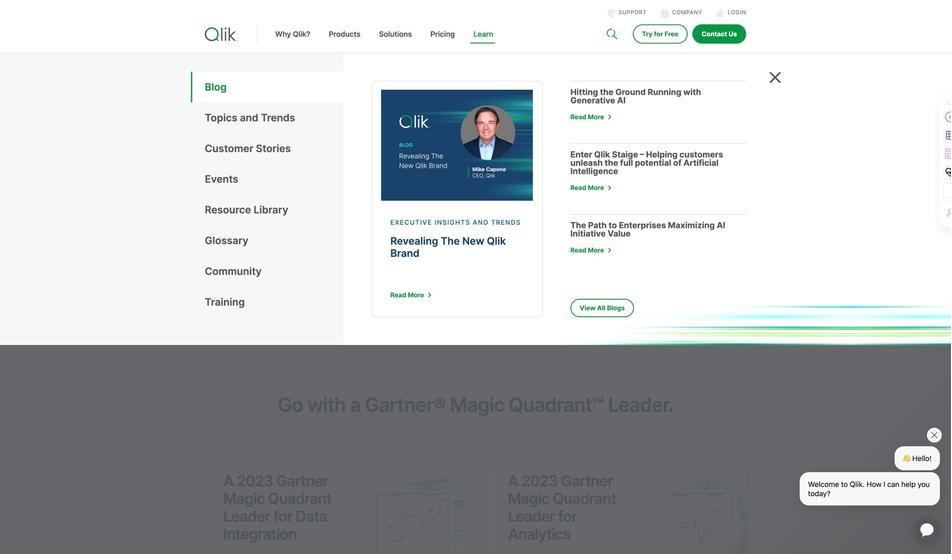Task type: locate. For each thing, give the bounding box(es) containing it.
close search image
[[770, 72, 781, 83]]

application
[[903, 507, 951, 555]]



Task type: describe. For each thing, give the bounding box(es) containing it.
login image
[[717, 10, 724, 17]]

support image
[[608, 10, 615, 17]]

headshot of mike capone, ceo, qlik and the text "revealing the new qlik brand" image
[[381, 90, 533, 201]]

qlik image
[[205, 27, 238, 41]]

company image
[[661, 10, 669, 17]]



Task type: vqa. For each thing, say whether or not it's contained in the screenshot.
Support "image"
yes



